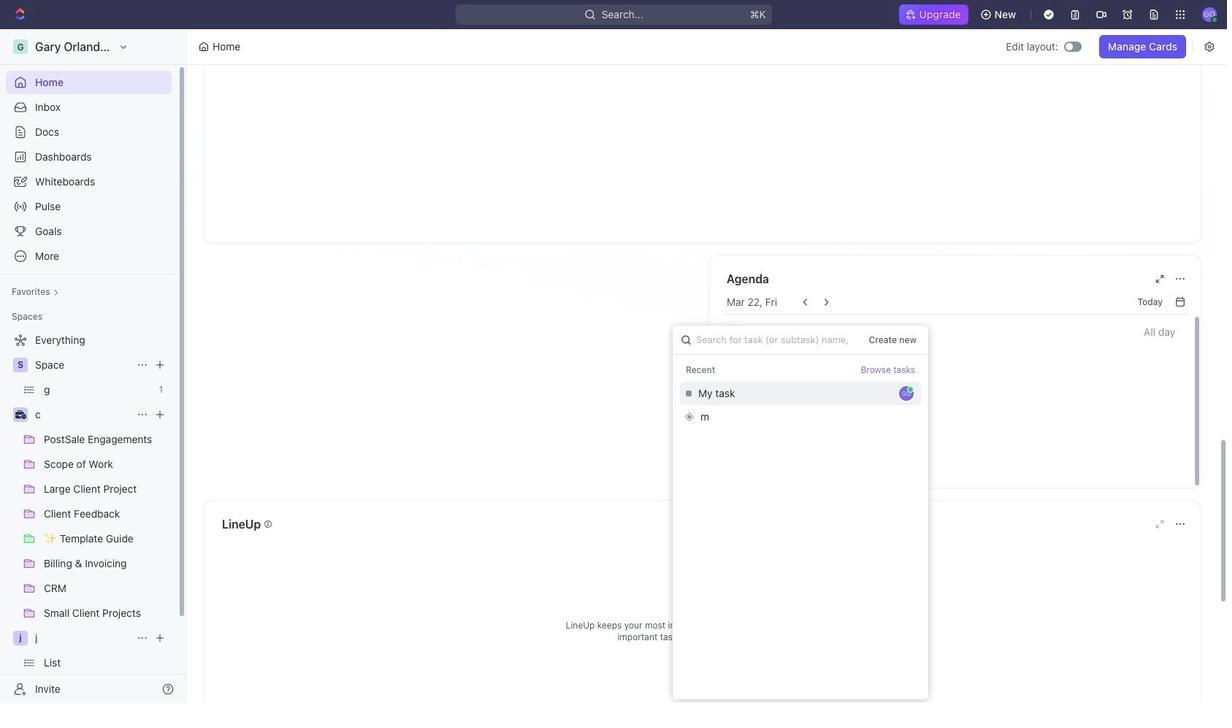 Task type: describe. For each thing, give the bounding box(es) containing it.
Search for task (or subtask) name, ID, or URL text field
[[673, 326, 863, 354]]

sidebar navigation
[[0, 29, 186, 704]]



Task type: vqa. For each thing, say whether or not it's contained in the screenshot.
tree
yes



Task type: locate. For each thing, give the bounding box(es) containing it.
j, , element
[[13, 631, 28, 646]]

tree
[[6, 329, 172, 704]]

tree inside sidebar 'navigation'
[[6, 329, 172, 704]]

business time image
[[15, 411, 26, 419]]

space, , element
[[13, 358, 28, 373]]



